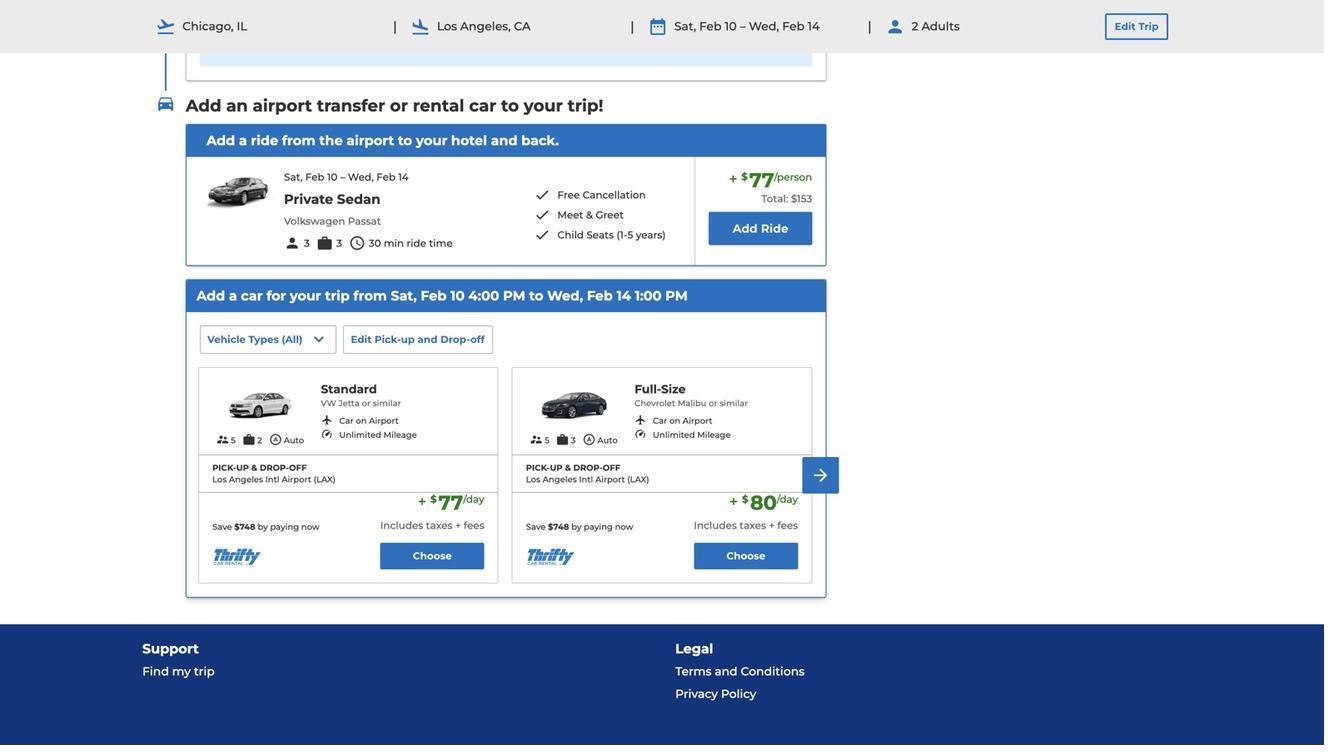 Task type: locate. For each thing, give the bounding box(es) containing it.
unlimited
[[339, 430, 381, 440], [653, 430, 695, 440]]

2 horizontal spatial taxes
[[941, 17, 967, 29]]

10 up private
[[327, 171, 337, 183]]

0 horizontal spatial by
[[258, 522, 268, 532]]

includes for 77
[[380, 520, 423, 532]]

ride left the
[[251, 133, 278, 149]]

2 similar from the left
[[720, 399, 748, 409]]

0 horizontal spatial angeles
[[229, 475, 263, 485]]

on for 77
[[356, 416, 367, 426]]

ride for from
[[251, 133, 278, 149]]

pick- inside edit pick-up and drop-off button
[[375, 333, 401, 346]]

10 inside sat, feb 10 – wed, feb 14 private sedan volkswagen passat
[[327, 171, 337, 183]]

$ inside "$ 80 /day"
[[742, 493, 749, 506]]

5 for 77
[[231, 435, 236, 445]]

1 horizontal spatial for
[[382, 21, 399, 35]]

and inside button
[[418, 333, 438, 346]]

includes taxes + fees for 77
[[380, 520, 484, 532]]

0 horizontal spatial off
[[289, 463, 307, 473]]

1 horizontal spatial pm
[[665, 288, 688, 304]]

1 horizontal spatial trip
[[325, 288, 350, 304]]

&
[[586, 209, 593, 221], [251, 463, 257, 473], [565, 463, 571, 473]]

feb left prices
[[782, 19, 805, 33]]

feb up private
[[305, 171, 324, 183]]

1 horizontal spatial .
[[1119, 17, 1121, 29]]

+ for 80
[[769, 520, 775, 532]]

or up add a ride from the airport to your hotel and back.
[[390, 95, 408, 116]]

1 + from the left
[[455, 520, 461, 532]]

drop- inside button
[[440, 333, 470, 346]]

1 choose from the left
[[413, 550, 452, 562]]

14 for sat, feb 10 – wed, feb 14 private sedan volkswagen passat
[[398, 171, 409, 183]]

1 vertical spatial trip
[[325, 288, 350, 304]]

or inside full-size chevrolet malibu or similar
[[709, 399, 717, 409]]

5 left up to 2 pieces of luggage. "image"
[[231, 435, 236, 445]]

up to 3 pieces of luggage. image
[[556, 433, 569, 446]]

| left include
[[868, 18, 872, 34]]

up for 80
[[550, 463, 563, 473]]

up
[[401, 333, 415, 346], [236, 463, 249, 473], [550, 463, 563, 473]]

+ down "$ 80 /day"
[[769, 520, 775, 532]]

terms and conditions link
[[675, 660, 1182, 683]]

1 748 from the left
[[240, 522, 255, 532]]

2 angeles from the left
[[543, 475, 577, 485]]

0 horizontal spatial 10
[[327, 171, 337, 183]]

1 horizontal spatial pick-
[[375, 333, 401, 346]]

1 pick-up & drop-off los angeles intl airport (lax) from the left
[[212, 463, 336, 485]]

0 vertical spatial /person
[[454, 21, 500, 35]]

0 vertical spatial a
[[239, 133, 247, 149]]

similar
[[373, 399, 401, 409], [720, 399, 748, 409]]

1 up to 5 people. image from the left
[[216, 433, 229, 446]]

baggage fees are not included in your trip cost.
[[853, 34, 1093, 46]]

1 automatic transmission. image from the left
[[269, 433, 282, 446]]

2 horizontal spatial off
[[603, 463, 620, 473]]

intl for 80
[[579, 475, 593, 485]]

(lax) for 77
[[314, 475, 336, 485]]

2 automatic transmission. image from the left
[[582, 433, 596, 446]]

includes taxes + fees down '$ 77 /day' on the bottom
[[380, 520, 484, 532]]

10 left the options
[[725, 19, 737, 33]]

0 vertical spatial car
[[469, 95, 496, 116]]

meet & greet
[[557, 209, 624, 221]]

angeles down up to 2 pieces of luggage. "image"
[[229, 475, 263, 485]]

1 includes from the left
[[380, 520, 423, 532]]

0 horizontal spatial (lax)
[[314, 475, 336, 485]]

1 horizontal spatial automatic transmission. image
[[582, 433, 596, 446]]

2 horizontal spatial or
[[709, 399, 717, 409]]

car for 80
[[653, 416, 667, 426]]

and inside legal terms and conditions privacy policy
[[715, 664, 738, 678]]

los for 80
[[526, 475, 540, 485]]

1 horizontal spatial unlimited
[[653, 430, 695, 440]]

angeles down up to 3 pieces of luggage. image
[[543, 475, 577, 485]]

off down standard image
[[289, 463, 307, 473]]

includes taxes + fees down 80 at the right bottom of page
[[694, 520, 798, 532]]

10 for sat, feb 10 – wed, feb 14 private sedan volkswagen passat
[[327, 171, 337, 183]]

on
[[356, 416, 367, 426], [669, 416, 680, 426]]

trip
[[1138, 20, 1159, 32]]

0 vertical spatial for
[[382, 21, 399, 35]]

adults
[[922, 19, 960, 33]]

choose button down '$ 77 /day' on the bottom
[[380, 543, 484, 569]]

2 (lax) from the left
[[627, 475, 649, 485]]

wed,
[[749, 19, 779, 33], [348, 171, 374, 183], [547, 288, 583, 304]]

up to 5 people. image for 77
[[216, 433, 229, 446]]

1 (lax) from the left
[[314, 475, 336, 485]]

choose button for 77
[[380, 543, 484, 569]]

fees down '$ 77 /day' on the bottom
[[464, 520, 484, 532]]

1 horizontal spatial 2
[[912, 19, 918, 33]]

3 | from the left
[[868, 18, 872, 34]]

1 horizontal spatial upgrade
[[698, 27, 743, 39]]

/person
[[454, 21, 500, 35], [774, 171, 812, 183]]

2 car from the left
[[653, 416, 667, 426]]

fees
[[992, 17, 1013, 29], [902, 34, 923, 46], [464, 520, 484, 532], [777, 520, 798, 532]]

automatic transmission. image
[[269, 433, 282, 446], [582, 433, 596, 446]]

1 horizontal spatial from
[[353, 288, 387, 304]]

wed, for sat, feb 10 – wed, feb 14 private sedan volkswagen passat
[[348, 171, 374, 183]]

up to 5 people. image left up to 3 pieces of luggage. image
[[530, 433, 543, 446]]

0 horizontal spatial 748
[[240, 522, 255, 532]]

0 horizontal spatial now
[[301, 522, 320, 532]]

1 horizontal spatial paying
[[584, 522, 613, 532]]

unlimited down malibu
[[653, 430, 695, 440]]

a down an on the top of the page
[[239, 133, 247, 149]]

1 | from the left
[[393, 18, 397, 34]]

add for add an airport transfer or rental car to your trip!
[[186, 95, 221, 116]]

booking .
[[1076, 17, 1121, 29]]

car on airport for 80
[[653, 416, 712, 426]]

| left only
[[393, 18, 397, 34]]

77 for $ 77 /person
[[749, 168, 774, 192]]

1 angeles from the left
[[229, 475, 263, 485]]

2 auto from the left
[[597, 435, 618, 445]]

car down jetta
[[339, 416, 354, 426]]

up to 5 people. image for 80
[[530, 433, 543, 446]]

1 save from the left
[[212, 522, 232, 532]]

united airlines logo image
[[213, 20, 238, 41]]

+ down '$ 77 /day' on the bottom
[[455, 520, 461, 532]]

0 vertical spatial edit
[[1115, 20, 1136, 32]]

edit inside button
[[351, 333, 372, 346]]

edit inside 'button'
[[1115, 20, 1136, 32]]

0 horizontal spatial on
[[356, 416, 367, 426]]

. left trip
[[1119, 17, 1121, 29]]

1 includes taxes + fees from the left
[[380, 520, 484, 532]]

.
[[1119, 17, 1121, 29], [500, 21, 503, 35]]

2 pick-up & drop-off los angeles intl airport (lax) from the left
[[526, 463, 649, 485]]

0 horizontal spatial up
[[236, 463, 249, 473]]

feb left the 1:00
[[587, 288, 613, 304]]

up for 77
[[236, 463, 249, 473]]

1 vertical spatial 14
[[398, 171, 409, 183]]

748 for 77
[[240, 522, 255, 532]]

a
[[239, 133, 247, 149], [229, 288, 237, 304]]

2 horizontal spatial 5
[[628, 229, 633, 241]]

airport right an on the top of the page
[[253, 95, 312, 116]]

2 paying from the left
[[584, 522, 613, 532]]

or inside standard vw jetta or similar
[[362, 399, 371, 409]]

1 save $ 748 by paying now from the left
[[212, 522, 320, 532]]

2 horizontal spatial drop-
[[573, 463, 603, 473]]

edit trip button
[[1105, 13, 1168, 40]]

1 horizontal spatial by
[[571, 522, 582, 532]]

car for 77
[[339, 416, 354, 426]]

2 vertical spatial trip
[[194, 664, 215, 678]]

a for car
[[229, 288, 237, 304]]

add left ride
[[733, 222, 758, 236]]

1 paying from the left
[[270, 522, 299, 532]]

1 horizontal spatial off
[[470, 333, 485, 346]]

similar inside standard vw jetta or similar
[[373, 399, 401, 409]]

up down up to 2 pieces of luggage. "image"
[[236, 463, 249, 473]]

intl down full size image
[[579, 475, 593, 485]]

up to 5 people. image
[[216, 433, 229, 446], [530, 433, 543, 446]]

14 for sat, feb 10 – wed, feb 14
[[808, 19, 820, 33]]

1 horizontal spatial unlimited mileage
[[653, 430, 731, 440]]

angeles
[[229, 475, 263, 485], [543, 475, 577, 485]]

greet
[[596, 209, 624, 221]]

includes taxes + fees
[[380, 520, 484, 532], [694, 520, 798, 532]]

similar right malibu
[[720, 399, 748, 409]]

upgrade right il
[[250, 21, 302, 35]]

prices include all taxes and fees
[[853, 17, 1013, 29]]

0 horizontal spatial or
[[362, 399, 371, 409]]

cost.
[[1069, 34, 1093, 46]]

up down up to 3 pieces of luggage. image
[[550, 463, 563, 473]]

2 choose from the left
[[726, 550, 765, 562]]

– up sedan
[[340, 171, 345, 183]]

cancellation down only
[[372, 40, 435, 52]]

1 horizontal spatial up to 5 people. image
[[530, 433, 543, 446]]

|
[[393, 18, 397, 34], [630, 18, 634, 34], [868, 18, 872, 34]]

save for 77
[[212, 522, 232, 532]]

pick- for 77
[[212, 463, 236, 473]]

2 up to 5 people. image from the left
[[530, 433, 543, 446]]

– inside sat, feb 10 – wed, feb 14 private sedan volkswagen passat
[[340, 171, 345, 183]]

wed, down child
[[547, 288, 583, 304]]

1 /day from the left
[[463, 494, 484, 506]]

drop- down full size image
[[573, 463, 603, 473]]

pick- down standard image
[[212, 463, 236, 473]]

1 similar from the left
[[373, 399, 401, 409]]

0 horizontal spatial 14
[[398, 171, 409, 183]]

0 vertical spatial –
[[740, 19, 746, 33]]

or for chevrolet
[[709, 399, 717, 409]]

1 vertical spatial 2
[[257, 435, 262, 445]]

0 horizontal spatial trip
[[194, 664, 215, 678]]

upgrade
[[250, 21, 302, 35], [698, 27, 743, 39]]

0 vertical spatial sat,
[[674, 19, 696, 33]]

add inside button
[[733, 222, 758, 236]]

auto for 80
[[597, 435, 618, 445]]

1 now from the left
[[301, 522, 320, 532]]

wed, up sedan
[[348, 171, 374, 183]]

0 vertical spatial 2
[[912, 19, 918, 33]]

and down add a car for your trip from sat, feb 10 4:00 pm to wed, feb 14 1:00 pm
[[418, 333, 438, 346]]

0 vertical spatial wed,
[[749, 19, 779, 33]]

1 horizontal spatial choose button
[[694, 543, 798, 569]]

0 horizontal spatial &
[[251, 463, 257, 473]]

0 horizontal spatial drop-
[[260, 463, 289, 473]]

not
[[944, 34, 961, 46]]

1 horizontal spatial (lax)
[[627, 475, 649, 485]]

for left only
[[382, 21, 399, 35]]

in
[[1011, 34, 1021, 46]]

add ride button
[[709, 212, 812, 245]]

to right 4:00
[[529, 288, 543, 304]]

2 horizontal spatial pick-
[[526, 463, 550, 473]]

or right jetta
[[362, 399, 371, 409]]

14
[[808, 19, 820, 33], [398, 171, 409, 183], [617, 288, 631, 304]]

– right view
[[740, 19, 746, 33]]

choose down 80 at the right bottom of page
[[726, 550, 765, 562]]

2 save from the left
[[526, 522, 546, 532]]

0 vertical spatial cancellation
[[372, 40, 435, 52]]

1 horizontal spatial save $ 748 by paying now
[[526, 522, 633, 532]]

sat, up edit pick-up and drop-off
[[391, 288, 417, 304]]

14 down add a ride from the airport to your hotel and back.
[[398, 171, 409, 183]]

time
[[429, 237, 453, 250]]

1 vertical spatial 77
[[438, 491, 463, 515]]

1 horizontal spatial save
[[526, 522, 546, 532]]

0 horizontal spatial automatic transmission. image
[[269, 433, 282, 446]]

0 horizontal spatial includes taxes + fees
[[380, 520, 484, 532]]

1 vertical spatial ride
[[407, 237, 426, 250]]

pick- down full size image
[[526, 463, 550, 473]]

add down an on the top of the page
[[207, 133, 235, 149]]

baggage
[[853, 34, 899, 46]]

2 choose button from the left
[[694, 543, 798, 569]]

2 horizontal spatial 10
[[725, 19, 737, 33]]

1 horizontal spatial taxes
[[740, 520, 766, 532]]

intl
[[265, 475, 279, 485], [579, 475, 593, 485]]

and up policy
[[715, 664, 738, 678]]

or for airport
[[390, 95, 408, 116]]

1 horizontal spatial or
[[390, 95, 408, 116]]

0 horizontal spatial pick-up & drop-off los angeles intl airport (lax)
[[212, 463, 336, 485]]

off for 80
[[603, 463, 620, 473]]

policy
[[721, 687, 756, 701]]

all
[[927, 17, 938, 29]]

– for sat, feb 10 – wed, feb 14 private sedan volkswagen passat
[[340, 171, 345, 183]]

from
[[282, 133, 316, 149], [353, 288, 387, 304]]

1 horizontal spatial intl
[[579, 475, 593, 485]]

2 includes from the left
[[694, 520, 737, 532]]

taxes down '$ 77 /day' on the bottom
[[426, 520, 453, 532]]

passat
[[348, 215, 381, 227]]

5
[[628, 229, 633, 241], [231, 435, 236, 445], [545, 435, 549, 445]]

1 horizontal spatial on
[[669, 416, 680, 426]]

terms
[[675, 664, 712, 678]]

1 mileage from the left
[[384, 430, 417, 440]]

77
[[749, 168, 774, 192], [438, 491, 463, 515]]

unlimited for 80
[[653, 430, 695, 440]]

car up vehicle types ( all )
[[241, 288, 263, 304]]

2 horizontal spatial wed,
[[749, 19, 779, 33]]

0 horizontal spatial auto
[[284, 435, 304, 445]]

ride right min
[[407, 237, 426, 250]]

2 unlimited mileage from the left
[[653, 430, 731, 440]]

(1-
[[617, 229, 628, 241]]

1 vertical spatial edit
[[351, 333, 372, 346]]

0 horizontal spatial for
[[266, 288, 286, 304]]

2 left all
[[912, 19, 918, 33]]

1 choose button from the left
[[380, 543, 484, 569]]

from left the
[[282, 133, 316, 149]]

support find my trip
[[142, 641, 215, 678]]

ride for time
[[407, 237, 426, 250]]

1 horizontal spatial pick-up & drop-off los angeles intl airport (lax)
[[526, 463, 649, 485]]

2 mileage from the left
[[697, 430, 731, 440]]

& right "meet"
[[586, 209, 593, 221]]

paying for 77
[[270, 522, 299, 532]]

2 by from the left
[[571, 522, 582, 532]]

1 intl from the left
[[265, 475, 279, 485]]

your up ) on the left top
[[290, 288, 321, 304]]

1 horizontal spatial 77
[[749, 168, 774, 192]]

for up (
[[266, 288, 286, 304]]

from down 30
[[353, 288, 387, 304]]

car on airport down malibu
[[653, 416, 712, 426]]

1 car from the left
[[339, 416, 354, 426]]

0 horizontal spatial choose
[[413, 550, 452, 562]]

cars image
[[156, 94, 176, 114]]

seats
[[587, 229, 614, 241]]

car on airport down jetta
[[339, 416, 399, 426]]

$ inside $ 77 /person
[[741, 171, 748, 183]]

2 748 from the left
[[553, 522, 569, 532]]

10 left 4:00
[[450, 288, 465, 304]]

2 /day from the left
[[777, 494, 798, 506]]

748 for 80
[[553, 522, 569, 532]]

1 horizontal spatial now
[[615, 522, 633, 532]]

/person left ca
[[454, 21, 500, 35]]

sat, inside sat, feb 10 – wed, feb 14 private sedan volkswagen passat
[[284, 171, 303, 183]]

(lax) down vw
[[314, 475, 336, 485]]

automatic transmission. image right up to 3 pieces of luggage. image
[[582, 433, 596, 446]]

now for 80
[[615, 522, 633, 532]]

pick-up & drop-off los angeles intl airport (lax) for 77
[[212, 463, 336, 485]]

auto for 77
[[284, 435, 304, 445]]

add
[[186, 95, 221, 116], [207, 133, 235, 149], [733, 222, 758, 236], [197, 288, 225, 304]]

2 horizontal spatial sat,
[[674, 19, 696, 33]]

5 left up to 3 pieces of luggage. image
[[545, 435, 549, 445]]

add left an on the top of the page
[[186, 95, 221, 116]]

by
[[258, 522, 268, 532], [571, 522, 582, 532]]

(lax)
[[314, 475, 336, 485], [627, 475, 649, 485]]

1 unlimited mileage from the left
[[339, 430, 417, 440]]

standard vw jetta or similar
[[321, 382, 401, 409]]

auto right up to 2 pieces of luggage. "image"
[[284, 435, 304, 445]]

2 save $ 748 by paying now from the left
[[526, 522, 633, 532]]

14 inside sat, feb 10 – wed, feb 14 private sedan volkswagen passat
[[398, 171, 409, 183]]

los angeles, ca
[[437, 19, 531, 33]]

1 by from the left
[[258, 522, 268, 532]]

or right malibu
[[709, 399, 717, 409]]

1 horizontal spatial car on airport
[[653, 416, 712, 426]]

5 left 'years)'
[[628, 229, 633, 241]]

10
[[725, 19, 737, 33], [327, 171, 337, 183], [450, 288, 465, 304]]

1 auto from the left
[[284, 435, 304, 445]]

2 for 2
[[257, 435, 262, 445]]

up to 5 people. image left up to 2 pieces of luggage. "image"
[[216, 433, 229, 446]]

angeles for 77
[[229, 475, 263, 485]]

(lax) for 80
[[627, 475, 649, 485]]

2 | from the left
[[630, 18, 634, 34]]

cancellation up the "greet"
[[583, 189, 646, 201]]

2 includes taxes + fees from the left
[[694, 520, 798, 532]]

1 horizontal spatial similar
[[720, 399, 748, 409]]

2 unlimited from the left
[[653, 430, 695, 440]]

unlimited mileage
[[339, 430, 417, 440], [653, 430, 731, 440]]

conditions
[[741, 664, 805, 678]]

car on airport for 77
[[339, 416, 399, 426]]

/day inside '$ 77 /day'
[[463, 494, 484, 506]]

0 horizontal spatial /day
[[463, 494, 484, 506]]

choose button down 80 at the right bottom of page
[[694, 543, 798, 569]]

full-size chevrolet malibu or similar
[[635, 382, 748, 409]]

pm
[[503, 288, 525, 304], [665, 288, 688, 304]]

pm right 4:00
[[503, 288, 525, 304]]

0 horizontal spatial 3
[[304, 237, 310, 250]]

pick-up & drop-off los angeles intl airport (lax) down up to 3 pieces of luggage. image
[[526, 463, 649, 485]]

drop-
[[440, 333, 470, 346], [260, 463, 289, 473], [573, 463, 603, 473]]

free
[[557, 189, 580, 201]]

2 on from the left
[[669, 416, 680, 426]]

automatic transmission. image for 77
[[269, 433, 282, 446]]

0 horizontal spatial 77
[[438, 491, 463, 515]]

/day inside "$ 80 /day"
[[777, 494, 798, 506]]

2 pm from the left
[[665, 288, 688, 304]]

malibu
[[678, 399, 707, 409]]

pick- up standard vw jetta or similar
[[375, 333, 401, 346]]

trip inside support find my trip
[[194, 664, 215, 678]]

taxes down 80 at the right bottom of page
[[740, 520, 766, 532]]

drop- down standard image
[[260, 463, 289, 473]]

3
[[304, 237, 310, 250], [336, 237, 342, 250], [571, 435, 576, 445]]

mileage down malibu
[[697, 430, 731, 440]]

feb
[[699, 19, 722, 33], [782, 19, 805, 33], [305, 171, 324, 183], [376, 171, 396, 183], [421, 288, 447, 304], [587, 288, 613, 304]]

unlimited mileage for 77
[[339, 430, 417, 440]]

1 horizontal spatial /person
[[774, 171, 812, 183]]

2
[[912, 19, 918, 33], [257, 435, 262, 445]]

2 + from the left
[[769, 520, 775, 532]]

2 vertical spatial wed,
[[547, 288, 583, 304]]

| left view
[[630, 18, 634, 34]]

0 horizontal spatial taxes
[[426, 520, 453, 532]]

your right in
[[1024, 34, 1046, 46]]

paying
[[270, 522, 299, 532], [584, 522, 613, 532]]

up down add a car for your trip from sat, feb 10 4:00 pm to wed, feb 14 1:00 pm
[[401, 333, 415, 346]]

vw
[[321, 399, 336, 409]]

1 car on airport from the left
[[339, 416, 399, 426]]

edit
[[1115, 20, 1136, 32], [351, 333, 372, 346]]

wed, inside sat, feb 10 – wed, feb 14 private sedan volkswagen passat
[[348, 171, 374, 183]]

2 now from the left
[[615, 522, 633, 532]]

off down 4:00
[[470, 333, 485, 346]]

auto
[[284, 435, 304, 445], [597, 435, 618, 445]]

taxes for 80
[[740, 520, 766, 532]]

edit pick-up and drop-off button
[[343, 326, 493, 354]]

0 horizontal spatial ride
[[251, 133, 278, 149]]

car on airport
[[339, 416, 399, 426], [653, 416, 712, 426]]

0 horizontal spatial includes
[[380, 520, 423, 532]]

1 vertical spatial car
[[241, 288, 263, 304]]

0 horizontal spatial los
[[212, 475, 227, 485]]

booking
[[1076, 17, 1119, 29]]

back.
[[521, 133, 559, 149]]

1 unlimited from the left
[[339, 430, 381, 440]]

0 horizontal spatial airport
[[253, 95, 312, 116]]

add for add a ride from the airport to your hotel and back.
[[207, 133, 235, 149]]

your
[[1024, 34, 1046, 46], [524, 95, 563, 116], [416, 133, 447, 149], [290, 288, 321, 304]]

1 on from the left
[[356, 416, 367, 426]]

on down jetta
[[356, 416, 367, 426]]

unlimited down jetta
[[339, 430, 381, 440]]

0 horizontal spatial choose button
[[380, 543, 484, 569]]

a for ride
[[239, 133, 247, 149]]

1 horizontal spatial includes
[[694, 520, 737, 532]]

(
[[282, 333, 285, 346]]

on down malibu
[[669, 416, 680, 426]]

airport down full size image
[[595, 475, 625, 485]]

2 car on airport from the left
[[653, 416, 712, 426]]

(lax) down chevrolet
[[627, 475, 649, 485]]

wed, right view
[[749, 19, 779, 33]]

save
[[212, 522, 232, 532], [526, 522, 546, 532]]

1 horizontal spatial includes taxes + fees
[[694, 520, 798, 532]]

0 horizontal spatial a
[[229, 288, 237, 304]]

includes
[[380, 520, 423, 532], [694, 520, 737, 532]]

1 horizontal spatial –
[[740, 19, 746, 33]]

unlimited mileage down jetta
[[339, 430, 417, 440]]

2 intl from the left
[[579, 475, 593, 485]]



Task type: vqa. For each thing, say whether or not it's contained in the screenshot.
the leftmost Pick-up & Drop-off Los Angeles Intl Airport (LAX)
yes



Task type: describe. For each thing, give the bounding box(es) containing it.
2 horizontal spatial trip
[[1049, 34, 1067, 46]]

find my trip link
[[142, 660, 649, 683]]

to right rental
[[501, 95, 519, 116]]

1 horizontal spatial airport
[[347, 133, 394, 149]]

0 vertical spatial airport
[[253, 95, 312, 116]]

up inside edit pick-up and drop-off button
[[401, 333, 415, 346]]

unlimited mileage for 80
[[653, 430, 731, 440]]

your down rental
[[416, 133, 447, 149]]

full-
[[635, 382, 661, 396]]

include
[[886, 17, 924, 29]]

0 vertical spatial from
[[282, 133, 316, 149]]

sat, for sat, feb 10 – wed, feb 14
[[674, 19, 696, 33]]

child seats (1-5 years)
[[557, 229, 666, 241]]

choose button for 80
[[694, 543, 798, 569]]

transfer
[[317, 95, 385, 116]]

4:00
[[468, 288, 499, 304]]

0 horizontal spatial upgrade
[[250, 21, 302, 35]]

airport down standard image
[[282, 475, 311, 485]]

& for 77
[[251, 463, 257, 473]]

all
[[285, 333, 299, 346]]

1 pm from the left
[[503, 288, 525, 304]]

view upgrade options button
[[657, 20, 799, 46]]

by for 80
[[571, 522, 582, 532]]

privacy
[[675, 687, 718, 701]]

types
[[248, 333, 279, 346]]

$ 80 /day
[[742, 491, 798, 515]]

2 adults
[[912, 19, 960, 33]]

10 for sat, feb 10 – wed, feb 14
[[725, 19, 737, 33]]

3 for private sedan
[[304, 237, 310, 250]]

sat, feb 10 – wed, feb 14 private sedan volkswagen passat
[[284, 171, 409, 227]]

$ 77 /person
[[741, 168, 812, 192]]

fees down "$ 80 /day"
[[777, 520, 798, 532]]

off for 77
[[289, 463, 307, 473]]

privacy policy link
[[675, 683, 1182, 705]]

pick- for 80
[[526, 463, 550, 473]]

upgrade inside button
[[698, 27, 743, 39]]

80
[[750, 491, 777, 515]]

save $ 748 by paying now for 80
[[526, 522, 633, 532]]

angeles for 80
[[543, 475, 577, 485]]

save for 80
[[526, 522, 546, 532]]

90
[[439, 21, 454, 35]]

2 for 2 adults
[[912, 19, 918, 33]]

1 horizontal spatial 3
[[336, 237, 342, 250]]

/day for 77
[[463, 494, 484, 506]]

total: $153
[[761, 193, 812, 205]]

0 horizontal spatial .
[[500, 21, 503, 35]]

the
[[319, 133, 343, 149]]

options
[[746, 27, 787, 39]]

legal
[[675, 641, 713, 657]]

feb up sedan
[[376, 171, 396, 183]]

chicago, il
[[182, 19, 247, 33]]

edit for edit pick-up and drop-off
[[351, 333, 372, 346]]

$ inside '$ 77 /day'
[[430, 493, 437, 506]]

includes taxes + fees for 80
[[694, 520, 798, 532]]

size
[[661, 382, 686, 396]]

angeles,
[[460, 19, 511, 33]]

on for 80
[[669, 416, 680, 426]]

– for sat, feb 10 – wed, feb 14
[[740, 19, 746, 33]]

+ for 77
[[455, 520, 461, 532]]

now for 77
[[301, 522, 320, 532]]

hotel
[[451, 133, 487, 149]]

1 vertical spatial cancellation
[[583, 189, 646, 201]]

taxes for 77
[[426, 520, 453, 532]]

years)
[[636, 229, 666, 241]]

my
[[172, 664, 191, 678]]

30
[[369, 237, 381, 250]]

unlimited for 77
[[339, 430, 381, 440]]

1 vertical spatial from
[[353, 288, 387, 304]]

ride
[[761, 222, 788, 236]]

drop- for 77
[[260, 463, 289, 473]]

| for los angeles, ca
[[393, 18, 397, 34]]

and up included
[[970, 17, 990, 29]]

to down add an airport transfer or rental car to your trip! in the left top of the page
[[398, 133, 412, 149]]

for only $ 90 /person .
[[379, 21, 503, 35]]

1 horizontal spatial sat,
[[391, 288, 417, 304]]

up to 2 pieces of luggage. image
[[242, 433, 256, 446]]

drop- for 80
[[573, 463, 603, 473]]

included
[[964, 34, 1009, 46]]

full size image
[[526, 381, 621, 430]]

)
[[299, 333, 302, 346]]

sat, feb 10 – wed, feb 14
[[674, 19, 820, 33]]

volkswagen
[[284, 215, 345, 227]]

add an airport transfer or rental car to your trip!
[[186, 95, 603, 116]]

edit for edit trip
[[1115, 20, 1136, 32]]

find
[[142, 664, 169, 678]]

fees up in
[[992, 17, 1013, 29]]

trip!
[[568, 95, 603, 116]]

$153
[[791, 193, 812, 205]]

only
[[402, 21, 429, 35]]

los for 77
[[212, 475, 227, 485]]

| for 2 adults
[[868, 18, 872, 34]]

airport down malibu
[[683, 416, 712, 426]]

add for add ride
[[733, 222, 758, 236]]

fees down include
[[902, 34, 923, 46]]

free cancellation
[[557, 189, 646, 201]]

choose for 80
[[726, 550, 765, 562]]

taxes and fees link
[[941, 17, 1016, 29]]

2 vertical spatial 14
[[617, 288, 631, 304]]

an
[[226, 95, 248, 116]]

child
[[557, 229, 584, 241]]

sedan
[[337, 191, 381, 207]]

$ 77 /day
[[430, 491, 484, 515]]

feb up edit pick-up and drop-off
[[421, 288, 447, 304]]

standard image
[[212, 381, 308, 430]]

add ride
[[733, 222, 788, 236]]

upgrade to
[[250, 21, 322, 35]]

edit trip
[[1115, 20, 1159, 32]]

wed, for sat, feb 10 – wed, feb 14
[[749, 19, 779, 33]]

1:00
[[635, 288, 662, 304]]

and right hotel at the top of the page
[[491, 133, 518, 149]]

1 horizontal spatial wed,
[[547, 288, 583, 304]]

5 for 80
[[545, 435, 549, 445]]

choose for 77
[[413, 550, 452, 562]]

1 vertical spatial for
[[266, 288, 286, 304]]

rental
[[413, 95, 464, 116]]

are
[[925, 34, 941, 46]]

chicago,
[[182, 19, 234, 33]]

| for sat, feb 10 – wed, feb 14
[[630, 18, 634, 34]]

airport down standard vw jetta or similar
[[369, 416, 399, 426]]

chevrolet
[[635, 399, 675, 409]]

jetta
[[338, 399, 360, 409]]

vehicle types ( all )
[[207, 333, 302, 346]]

1 horizontal spatial 10
[[450, 288, 465, 304]]

includes for 80
[[694, 520, 737, 532]]

your up "back."
[[524, 95, 563, 116]]

77 for $ 77 /day
[[438, 491, 463, 515]]

mileage for 77
[[384, 430, 417, 440]]

private
[[284, 191, 333, 207]]

view
[[669, 27, 695, 39]]

il
[[237, 19, 247, 33]]

to right il
[[306, 21, 318, 35]]

legal terms and conditions privacy policy
[[675, 641, 805, 701]]

edit pick-up and drop-off
[[351, 333, 485, 346]]

/person inside $ 77 /person
[[774, 171, 812, 183]]

& for 80
[[565, 463, 571, 473]]

standard
[[321, 382, 377, 396]]

view upgrade options
[[669, 27, 787, 39]]

1 horizontal spatial los
[[437, 19, 457, 33]]

similar inside full-size chevrolet malibu or similar
[[720, 399, 748, 409]]

intl for 77
[[265, 475, 279, 485]]

add for add a car for your trip from sat, feb 10 4:00 pm to wed, feb 14 1:00 pm
[[197, 288, 225, 304]]

/day for 80
[[777, 494, 798, 506]]

ca
[[514, 19, 531, 33]]

feb right view
[[699, 19, 722, 33]]

sat, for sat, feb 10 – wed, feb 14 private sedan volkswagen passat
[[284, 171, 303, 183]]

add a ride from the airport to your hotel and back.
[[207, 133, 559, 149]]

save $ 748 by paying now for 77
[[212, 522, 320, 532]]

add a car for your trip from sat, feb 10 4:00 pm to wed, feb 14 1:00 pm
[[197, 288, 688, 304]]

min
[[384, 237, 404, 250]]

pick-up & drop-off los angeles intl airport (lax) for 80
[[526, 463, 649, 485]]

off inside button
[[470, 333, 485, 346]]

support
[[142, 641, 199, 657]]

2 horizontal spatial &
[[586, 209, 593, 221]]

paying for 80
[[584, 522, 613, 532]]

automatic transmission. image for 80
[[582, 433, 596, 446]]

3 for 5
[[571, 435, 576, 445]]

0 horizontal spatial /person
[[454, 21, 500, 35]]

meet
[[557, 209, 583, 221]]

vehicle
[[207, 333, 246, 346]]

mileage for 80
[[697, 430, 731, 440]]

by for 77
[[258, 522, 268, 532]]

total:
[[761, 193, 788, 205]]



